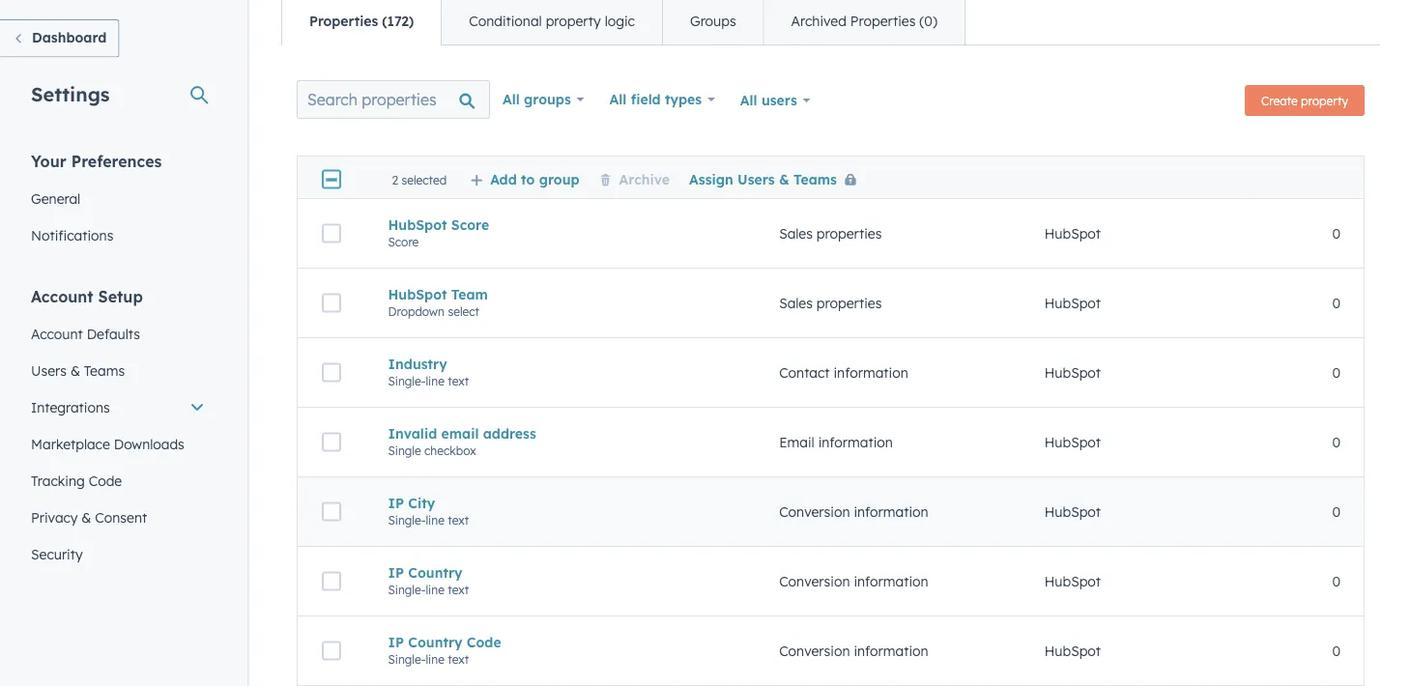 Task type: locate. For each thing, give the bounding box(es) containing it.
users up the integrations
[[31, 362, 67, 379]]

&
[[779, 170, 789, 187], [70, 362, 80, 379], [81, 509, 91, 526]]

country inside "ip country code single-line text"
[[408, 634, 463, 651]]

text up ip country single-line text
[[448, 513, 469, 527]]

0 vertical spatial score
[[451, 216, 489, 233]]

industry button
[[388, 355, 733, 372]]

properties up contact information
[[817, 295, 882, 311]]

tab panel containing all groups
[[281, 44, 1380, 686]]

0 horizontal spatial all
[[503, 91, 520, 108]]

1 horizontal spatial properties
[[850, 13, 916, 29]]

all left the field
[[609, 91, 627, 108]]

4 single- from the top
[[388, 652, 426, 667]]

1 vertical spatial sales properties
[[779, 295, 882, 311]]

text
[[448, 374, 469, 388], [448, 513, 469, 527], [448, 583, 469, 597], [448, 652, 469, 667]]

country inside ip country single-line text
[[408, 564, 463, 581]]

archived properties (0)
[[791, 13, 937, 29]]

0 vertical spatial conversion
[[779, 503, 850, 520]]

0 vertical spatial account
[[31, 287, 93, 306]]

1 conversion information from the top
[[779, 503, 928, 520]]

text inside ip city single-line text
[[448, 513, 469, 527]]

1 horizontal spatial teams
[[794, 170, 837, 187]]

1 horizontal spatial code
[[467, 634, 501, 651]]

text up "ip country code single-line text"
[[448, 583, 469, 597]]

ip country code button
[[388, 634, 733, 651]]

ip inside ip city single-line text
[[388, 495, 404, 512]]

assign
[[689, 170, 733, 187]]

1 single- from the top
[[388, 374, 426, 388]]

single-
[[388, 374, 426, 388], [388, 513, 426, 527], [388, 583, 426, 597], [388, 652, 426, 667]]

0 vertical spatial country
[[408, 564, 463, 581]]

hubspot for ip country
[[1045, 573, 1101, 590]]

invalid email address button
[[388, 425, 733, 442]]

1 vertical spatial ip
[[388, 564, 404, 581]]

conversion information for ip city
[[779, 503, 928, 520]]

industry
[[388, 355, 447, 372]]

score down 2
[[388, 235, 419, 249]]

1 text from the top
[[448, 374, 469, 388]]

hubspot for hubspot score
[[1045, 225, 1101, 242]]

sales for hubspot score
[[779, 225, 813, 242]]

defaults
[[87, 325, 140, 342]]

marketplace
[[31, 435, 110, 452]]

0 horizontal spatial &
[[70, 362, 80, 379]]

2 conversion information from the top
[[779, 573, 928, 590]]

types
[[665, 91, 702, 108]]

2 text from the top
[[448, 513, 469, 527]]

line inside "ip country code single-line text"
[[426, 652, 444, 667]]

line inside ip city single-line text
[[426, 513, 444, 527]]

2 conversion from the top
[[779, 573, 850, 590]]

1 vertical spatial properties
[[817, 295, 882, 311]]

teams down defaults
[[84, 362, 125, 379]]

downloads
[[114, 435, 184, 452]]

2 vertical spatial ip
[[388, 634, 404, 651]]

1 vertical spatial users
[[31, 362, 67, 379]]

tab panel
[[281, 44, 1380, 686]]

3 conversion information from the top
[[779, 643, 928, 659]]

all for all field types
[[609, 91, 627, 108]]

hubspot
[[388, 216, 447, 233], [1045, 225, 1101, 242], [388, 286, 447, 303], [1045, 295, 1101, 311], [1045, 364, 1101, 381], [1045, 434, 1101, 451], [1045, 503, 1101, 520], [1045, 573, 1101, 590], [1045, 643, 1101, 659]]

account defaults link
[[19, 316, 217, 352]]

text up email
[[448, 374, 469, 388]]

line down industry
[[426, 374, 444, 388]]

information
[[834, 364, 908, 381], [818, 434, 893, 451], [854, 503, 928, 520], [854, 573, 928, 590], [854, 643, 928, 659]]

1 horizontal spatial users
[[738, 170, 775, 187]]

information for ip city
[[854, 503, 928, 520]]

account up users & teams on the left of the page
[[31, 325, 83, 342]]

ip
[[388, 495, 404, 512], [388, 564, 404, 581], [388, 634, 404, 651]]

all field types
[[609, 91, 702, 108]]

hubspot team dropdown select
[[388, 286, 488, 319]]

3 0 from the top
[[1332, 364, 1341, 381]]

1 sales properties from the top
[[779, 225, 882, 242]]

1 vertical spatial account
[[31, 325, 83, 342]]

2 horizontal spatial all
[[740, 92, 757, 109]]

single- down ip country single-line text
[[388, 652, 426, 667]]

hubspot for industry
[[1045, 364, 1101, 381]]

1 0 from the top
[[1332, 225, 1341, 242]]

text down ip country single-line text
[[448, 652, 469, 667]]

0 vertical spatial conversion information
[[779, 503, 928, 520]]

code down ip country single-line text
[[467, 634, 501, 651]]

teams inside users & teams link
[[84, 362, 125, 379]]

2 ip from the top
[[388, 564, 404, 581]]

all
[[503, 91, 520, 108], [609, 91, 627, 108], [740, 92, 757, 109]]

users
[[738, 170, 775, 187], [31, 362, 67, 379]]

& up the integrations
[[70, 362, 80, 379]]

2 vertical spatial conversion information
[[779, 643, 928, 659]]

country down ip city single-line text
[[408, 564, 463, 581]]

conditional property logic link
[[441, 0, 662, 44]]

2 single- from the top
[[388, 513, 426, 527]]

2 line from the top
[[426, 513, 444, 527]]

add to group button
[[470, 170, 579, 187]]

0 vertical spatial &
[[779, 170, 789, 187]]

archived
[[791, 13, 847, 29]]

3 line from the top
[[426, 583, 444, 597]]

3 conversion from the top
[[779, 643, 850, 659]]

0 horizontal spatial teams
[[84, 362, 125, 379]]

hubspot score button
[[388, 216, 733, 233]]

2 horizontal spatial &
[[779, 170, 789, 187]]

dashboard
[[32, 29, 107, 46]]

account for account defaults
[[31, 325, 83, 342]]

hubspot for invalid email address
[[1045, 434, 1101, 451]]

conversion information
[[779, 503, 928, 520], [779, 573, 928, 590], [779, 643, 928, 659]]

code inside account setup element
[[89, 472, 122, 489]]

country down ip country single-line text
[[408, 634, 463, 651]]

sales down assign users & teams button
[[779, 225, 813, 242]]

5 0 from the top
[[1332, 503, 1341, 520]]

property for create
[[1301, 93, 1348, 108]]

0 vertical spatial code
[[89, 472, 122, 489]]

& for teams
[[70, 362, 80, 379]]

0 horizontal spatial users
[[31, 362, 67, 379]]

line inside industry single-line text
[[426, 374, 444, 388]]

properties
[[817, 225, 882, 242], [817, 295, 882, 311]]

1 vertical spatial conversion
[[779, 573, 850, 590]]

ip down ip country single-line text
[[388, 634, 404, 651]]

4 line from the top
[[426, 652, 444, 667]]

2 account from the top
[[31, 325, 83, 342]]

ip inside ip country single-line text
[[388, 564, 404, 581]]

email
[[441, 425, 479, 442]]

text inside industry single-line text
[[448, 374, 469, 388]]

0 vertical spatial ip
[[388, 495, 404, 512]]

your preferences element
[[19, 150, 217, 254]]

0 vertical spatial teams
[[794, 170, 837, 187]]

code
[[89, 472, 122, 489], [467, 634, 501, 651]]

create
[[1261, 93, 1298, 108]]

create property button
[[1245, 85, 1365, 116]]

0 horizontal spatial property
[[546, 13, 601, 29]]

sales properties
[[779, 225, 882, 242], [779, 295, 882, 311]]

single- down city
[[388, 513, 426, 527]]

address
[[483, 425, 536, 442]]

1 horizontal spatial all
[[609, 91, 627, 108]]

1 horizontal spatial property
[[1301, 93, 1348, 108]]

sales properties up contact information
[[779, 295, 882, 311]]

1 horizontal spatial &
[[81, 509, 91, 526]]

single- down industry
[[388, 374, 426, 388]]

2 vertical spatial conversion
[[779, 643, 850, 659]]

4 text from the top
[[448, 652, 469, 667]]

all left users at top
[[740, 92, 757, 109]]

1 ip from the top
[[388, 495, 404, 512]]

7 0 from the top
[[1332, 643, 1341, 659]]

1 country from the top
[[408, 564, 463, 581]]

line down ip country single-line text
[[426, 652, 444, 667]]

information for invalid email address
[[818, 434, 893, 451]]

contact
[[779, 364, 830, 381]]

account up account defaults
[[31, 287, 93, 306]]

ip left city
[[388, 495, 404, 512]]

3 single- from the top
[[388, 583, 426, 597]]

& for consent
[[81, 509, 91, 526]]

invalid email address single checkbox
[[388, 425, 536, 458]]

users right assign
[[738, 170, 775, 187]]

2 0 from the top
[[1332, 295, 1341, 311]]

country for code
[[408, 634, 463, 651]]

line up "ip country code single-line text"
[[426, 583, 444, 597]]

0 vertical spatial property
[[546, 13, 601, 29]]

property right create
[[1301, 93, 1348, 108]]

tab list containing properties (172)
[[281, 0, 965, 45]]

tracking code link
[[19, 462, 217, 499]]

1 properties from the top
[[817, 225, 882, 242]]

ip for ip city
[[388, 495, 404, 512]]

1 account from the top
[[31, 287, 93, 306]]

settings
[[31, 82, 110, 106]]

properties left (0)
[[850, 13, 916, 29]]

teams
[[794, 170, 837, 187], [84, 362, 125, 379]]

0 vertical spatial properties
[[817, 225, 882, 242]]

account defaults
[[31, 325, 140, 342]]

sales up contact on the bottom of the page
[[779, 295, 813, 311]]

checkbox
[[424, 443, 476, 458]]

2 country from the top
[[408, 634, 463, 651]]

0 horizontal spatial code
[[89, 472, 122, 489]]

2 sales properties from the top
[[779, 295, 882, 311]]

1 vertical spatial code
[[467, 634, 501, 651]]

property inside button
[[1301, 93, 1348, 108]]

0 horizontal spatial score
[[388, 235, 419, 249]]

3 text from the top
[[448, 583, 469, 597]]

6 0 from the top
[[1332, 573, 1341, 590]]

2 properties from the top
[[817, 295, 882, 311]]

0 for ip city
[[1332, 503, 1341, 520]]

0 horizontal spatial properties
[[309, 13, 378, 29]]

conversion for ip country
[[779, 573, 850, 590]]

text inside "ip country code single-line text"
[[448, 652, 469, 667]]

ip for ip country code
[[388, 634, 404, 651]]

sales properties down assign users & teams button
[[779, 225, 882, 242]]

notifications link
[[19, 217, 217, 254]]

1 conversion from the top
[[779, 503, 850, 520]]

logic
[[605, 13, 635, 29]]

1 sales from the top
[[779, 225, 813, 242]]

code down marketplace downloads at bottom left
[[89, 472, 122, 489]]

1 vertical spatial sales
[[779, 295, 813, 311]]

ip down ip city single-line text
[[388, 564, 404, 581]]

line down city
[[426, 513, 444, 527]]

line inside ip country single-line text
[[426, 583, 444, 597]]

& right assign
[[779, 170, 789, 187]]

hubspot team button
[[388, 286, 733, 303]]

users & teams link
[[19, 352, 217, 389]]

0
[[1332, 225, 1341, 242], [1332, 295, 1341, 311], [1332, 364, 1341, 381], [1332, 434, 1341, 451], [1332, 503, 1341, 520], [1332, 573, 1341, 590], [1332, 643, 1341, 659]]

property
[[546, 13, 601, 29], [1301, 93, 1348, 108]]

assign users & teams
[[689, 170, 837, 187]]

hubspot for ip country code
[[1045, 643, 1101, 659]]

teams down users at top
[[794, 170, 837, 187]]

all users
[[740, 92, 797, 109]]

hubspot score score
[[388, 216, 489, 249]]

0 vertical spatial sales properties
[[779, 225, 882, 242]]

tab list
[[281, 0, 965, 45]]

2 vertical spatial &
[[81, 509, 91, 526]]

properties left (172) at the left top
[[309, 13, 378, 29]]

1 vertical spatial score
[[388, 235, 419, 249]]

0 vertical spatial users
[[738, 170, 775, 187]]

account
[[31, 287, 93, 306], [31, 325, 83, 342]]

all left groups
[[503, 91, 520, 108]]

1 vertical spatial &
[[70, 362, 80, 379]]

ip country button
[[388, 564, 733, 581]]

1 vertical spatial teams
[[84, 362, 125, 379]]

& right privacy
[[81, 509, 91, 526]]

score up team
[[451, 216, 489, 233]]

properties
[[309, 13, 378, 29], [850, 13, 916, 29]]

country
[[408, 564, 463, 581], [408, 634, 463, 651]]

property left logic
[[546, 13, 601, 29]]

3 ip from the top
[[388, 634, 404, 651]]

2
[[392, 172, 398, 187]]

1 vertical spatial conversion information
[[779, 573, 928, 590]]

1 line from the top
[[426, 374, 444, 388]]

properties down assign users & teams button
[[817, 225, 882, 242]]

single- up "ip country code single-line text"
[[388, 583, 426, 597]]

line
[[426, 374, 444, 388], [426, 513, 444, 527], [426, 583, 444, 597], [426, 652, 444, 667]]

to
[[521, 170, 535, 187]]

1 vertical spatial country
[[408, 634, 463, 651]]

0 vertical spatial sales
[[779, 225, 813, 242]]

4 0 from the top
[[1332, 434, 1341, 451]]

1 vertical spatial property
[[1301, 93, 1348, 108]]

archive button
[[599, 170, 670, 187]]

setup
[[98, 287, 143, 306]]

ip inside "ip country code single-line text"
[[388, 634, 404, 651]]

2 sales from the top
[[779, 295, 813, 311]]



Task type: describe. For each thing, give the bounding box(es) containing it.
information for industry
[[834, 364, 908, 381]]

ip city button
[[388, 495, 733, 512]]

0 for invalid email address
[[1332, 434, 1341, 451]]

your preferences
[[31, 151, 162, 171]]

general
[[31, 190, 80, 207]]

1 properties from the left
[[309, 13, 378, 29]]

sales properties for hubspot score
[[779, 225, 882, 242]]

single- inside ip country single-line text
[[388, 583, 426, 597]]

all users button
[[728, 80, 823, 121]]

hubspot for ip city
[[1045, 503, 1101, 520]]

add
[[490, 170, 517, 187]]

marketplace downloads
[[31, 435, 184, 452]]

invalid
[[388, 425, 437, 442]]

users
[[762, 92, 797, 109]]

all for all users
[[740, 92, 757, 109]]

create property
[[1261, 93, 1348, 108]]

0 for ip country
[[1332, 573, 1341, 590]]

sales for hubspot team
[[779, 295, 813, 311]]

security
[[31, 546, 83, 563]]

contact information
[[779, 364, 908, 381]]

privacy & consent link
[[19, 499, 217, 536]]

country for single-
[[408, 564, 463, 581]]

text inside ip country single-line text
[[448, 583, 469, 597]]

selected
[[402, 172, 447, 187]]

0 for hubspot score
[[1332, 225, 1341, 242]]

marketplace downloads link
[[19, 426, 217, 462]]

ip for ip country
[[388, 564, 404, 581]]

ip country single-line text
[[388, 564, 469, 597]]

groups
[[524, 91, 571, 108]]

city
[[408, 495, 435, 512]]

conditional property logic
[[469, 13, 635, 29]]

dropdown
[[388, 304, 445, 319]]

hubspot for hubspot team
[[1045, 295, 1101, 311]]

archived properties (0) link
[[763, 0, 965, 44]]

assign users & teams button
[[689, 170, 864, 187]]

properties for score
[[817, 225, 882, 242]]

properties for team
[[817, 295, 882, 311]]

all groups
[[503, 91, 571, 108]]

privacy
[[31, 509, 78, 526]]

all for all groups
[[503, 91, 520, 108]]

conversion for ip city
[[779, 503, 850, 520]]

2 selected
[[392, 172, 447, 187]]

groups link
[[662, 0, 763, 44]]

hubspot inside hubspot score score
[[388, 216, 447, 233]]

all groups button
[[490, 80, 597, 119]]

email
[[779, 434, 815, 451]]

tracking code
[[31, 472, 122, 489]]

ip country code single-line text
[[388, 634, 501, 667]]

0 for hubspot team
[[1332, 295, 1341, 311]]

industry single-line text
[[388, 355, 469, 388]]

teams inside tab panel
[[794, 170, 837, 187]]

general link
[[19, 180, 217, 217]]

ip city single-line text
[[388, 495, 469, 527]]

add to group
[[490, 170, 579, 187]]

integrations
[[31, 399, 110, 416]]

single- inside ip city single-line text
[[388, 513, 426, 527]]

field
[[631, 91, 661, 108]]

hubspot inside hubspot team dropdown select
[[388, 286, 447, 303]]

archive
[[619, 170, 670, 187]]

security link
[[19, 536, 217, 573]]

single- inside industry single-line text
[[388, 374, 426, 388]]

group
[[539, 170, 579, 187]]

2 properties from the left
[[850, 13, 916, 29]]

users inside account setup element
[[31, 362, 67, 379]]

1 horizontal spatial score
[[451, 216, 489, 233]]

(0)
[[919, 13, 937, 29]]

email information
[[779, 434, 893, 451]]

integrations button
[[19, 389, 217, 426]]

0 for industry
[[1332, 364, 1341, 381]]

properties (172) link
[[282, 0, 441, 44]]

team
[[451, 286, 488, 303]]

Search search field
[[297, 80, 490, 119]]

tracking
[[31, 472, 85, 489]]

code inside "ip country code single-line text"
[[467, 634, 501, 651]]

account setup element
[[19, 286, 217, 573]]

conditional
[[469, 13, 542, 29]]

properties (172)
[[309, 13, 414, 29]]

conversion information for ip country
[[779, 573, 928, 590]]

select
[[448, 304, 479, 319]]

preferences
[[71, 151, 162, 171]]

dashboard link
[[0, 19, 119, 58]]

your
[[31, 151, 67, 171]]

(172)
[[382, 13, 414, 29]]

account setup
[[31, 287, 143, 306]]

information for ip country
[[854, 573, 928, 590]]

consent
[[95, 509, 147, 526]]

notifications
[[31, 227, 113, 244]]

privacy & consent
[[31, 509, 147, 526]]

single
[[388, 443, 421, 458]]

information for ip country code
[[854, 643, 928, 659]]

groups
[[690, 13, 736, 29]]

0 for ip country code
[[1332, 643, 1341, 659]]

users & teams
[[31, 362, 125, 379]]

single- inside "ip country code single-line text"
[[388, 652, 426, 667]]

conversion information for ip country code
[[779, 643, 928, 659]]

property for conditional
[[546, 13, 601, 29]]

sales properties for hubspot team
[[779, 295, 882, 311]]

conversion for ip country code
[[779, 643, 850, 659]]

account for account setup
[[31, 287, 93, 306]]

all field types button
[[597, 80, 728, 119]]



Task type: vqa. For each thing, say whether or not it's contained in the screenshot.
Connect
no



